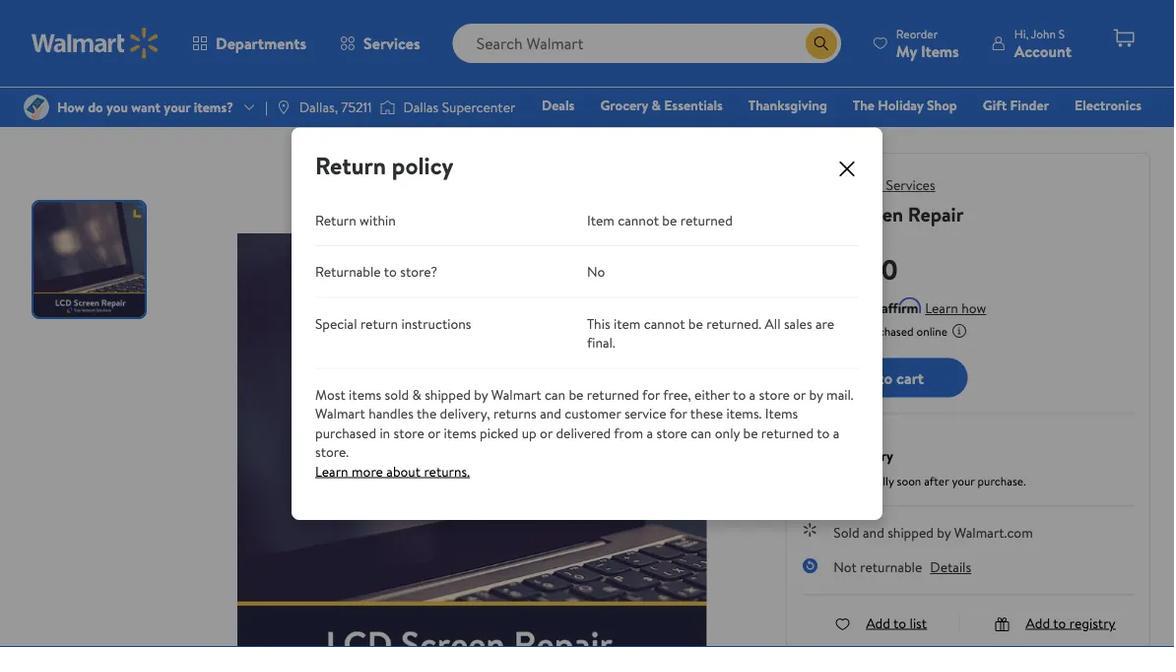 Task type: locate. For each thing, give the bounding box(es) containing it.
deals link
[[533, 95, 584, 116]]

be left zoom image modal
[[663, 210, 677, 229]]

$20/mo
[[803, 299, 850, 318]]

0 horizontal spatial items
[[349, 385, 382, 404]]

purchased left in
[[315, 423, 377, 442]]

0 horizontal spatial shipped
[[425, 385, 471, 404]]

cart
[[897, 367, 925, 389]]

repair
[[909, 200, 964, 228]]

price
[[803, 323, 829, 340]]

or left "mail." on the right bottom
[[794, 385, 806, 404]]

tech
[[856, 175, 883, 195]]

gift finder link
[[974, 95, 1059, 116]]

by left returns
[[474, 385, 488, 404]]

shipped
[[425, 385, 471, 404], [888, 523, 934, 542]]

0 horizontal spatial walmart
[[315, 404, 365, 423]]

1 horizontal spatial walmart
[[492, 385, 542, 404]]

0 vertical spatial and
[[540, 404, 562, 423]]

or right up
[[540, 423, 553, 442]]

details
[[931, 558, 972, 577]]

purchased
[[862, 323, 914, 340], [315, 423, 377, 442]]

list
[[910, 614, 928, 633]]

can
[[545, 385, 566, 404], [691, 423, 712, 442]]

1 vertical spatial purchased
[[315, 423, 377, 442]]

or up the returns.
[[428, 423, 441, 442]]

most items sold & shipped by walmart can be returned for free, either to a store or by mail. walmart handles the delivery, returns and customer service for these items. items purchased in store or items picked up or delivered from a store can only be returned to a store. learn more about returns.
[[315, 385, 854, 481]]

purchased inside most items sold & shipped by walmart can be returned for free, either to a store or by mail. walmart handles the delivery, returns and customer service for these items. items purchased in store or items picked up or delivered from a store can only be returned to a store. learn more about returns.
[[315, 423, 377, 442]]

to left list
[[894, 614, 907, 633]]

purchase.
[[978, 473, 1027, 490]]

delivered
[[556, 423, 611, 442]]

add to registry
[[1027, 614, 1116, 633]]

2 horizontal spatial returned
[[762, 423, 814, 442]]

0 vertical spatial shipped
[[425, 385, 471, 404]]

be left returned. on the right of the page
[[689, 314, 704, 333]]

walmart tech services link
[[803, 175, 936, 195]]

add down the 'price when purchased online'
[[847, 367, 875, 389]]

a left items
[[750, 385, 756, 404]]

to left registry
[[1054, 614, 1067, 633]]

learn up "online"
[[926, 299, 959, 318]]

shipped up the 'not returnable details'
[[888, 523, 934, 542]]

cannot right 'item' at the top of the page
[[618, 210, 659, 229]]

store
[[759, 385, 790, 404], [394, 423, 425, 442], [657, 423, 688, 442]]

lcd screen repair - image 1 of 1 image
[[34, 202, 149, 317]]

returned up from
[[587, 385, 640, 404]]

for
[[643, 385, 660, 404], [670, 404, 688, 423]]

add to registry button
[[995, 614, 1116, 633]]

1 vertical spatial learn
[[315, 462, 349, 481]]

walmart up lcd
[[803, 175, 853, 195]]

1 vertical spatial returned
[[587, 385, 640, 404]]

to for returnable to store?
[[384, 262, 397, 281]]

this
[[587, 314, 611, 333]]

shop up registry link at the top right
[[927, 96, 958, 115]]

a up the digital
[[834, 423, 840, 442]]

& right sold
[[412, 385, 422, 404]]

0 horizontal spatial store
[[394, 423, 425, 442]]

most
[[315, 385, 346, 404]]

return up return within
[[315, 149, 386, 182]]

1 vertical spatial and
[[863, 523, 885, 542]]

shipped right sold
[[425, 385, 471, 404]]

1 horizontal spatial returned
[[681, 210, 733, 229]]

sold
[[834, 523, 860, 542]]

thanksgiving
[[749, 96, 828, 115]]

return for return within
[[315, 210, 357, 229]]

0 horizontal spatial can
[[545, 385, 566, 404]]

1 horizontal spatial items
[[444, 423, 477, 442]]

toy shop link
[[694, 122, 765, 143]]

returnable
[[861, 558, 923, 577]]

add to cart
[[847, 367, 925, 389]]

1 horizontal spatial shipped
[[888, 523, 934, 542]]

walmart up store.
[[315, 404, 365, 423]]

item
[[587, 210, 615, 229]]

special return instructions
[[315, 314, 472, 333]]

0 vertical spatial return
[[315, 149, 386, 182]]

add
[[847, 367, 875, 389], [867, 614, 891, 633], [1027, 614, 1051, 633]]

a
[[750, 385, 756, 404], [647, 423, 654, 442], [834, 423, 840, 442]]

purchased down affirm image on the top of page
[[862, 323, 914, 340]]

one debit
[[991, 123, 1058, 142]]

by up details
[[938, 523, 952, 542]]

home
[[782, 123, 818, 142]]

returned down toy
[[681, 210, 733, 229]]

0 vertical spatial learn
[[926, 299, 959, 318]]

0 horizontal spatial shop
[[726, 123, 757, 142]]

one
[[991, 123, 1021, 142]]

to inside button
[[879, 367, 893, 389]]

2 horizontal spatial walmart
[[803, 175, 853, 195]]

walmart up up
[[492, 385, 542, 404]]

2 horizontal spatial a
[[834, 423, 840, 442]]

store right either
[[759, 385, 790, 404]]

0 horizontal spatial purchased
[[315, 423, 377, 442]]

by left "mail." on the right bottom
[[810, 385, 824, 404]]

sold and shipped by walmart.com
[[834, 523, 1034, 542]]

cannot inside this item cannot be returned. all sales are final.
[[644, 314, 685, 333]]

1 vertical spatial &
[[412, 385, 422, 404]]

the holiday shop link
[[845, 95, 967, 116]]

affirm image
[[882, 298, 922, 313]]

shop for holiday
[[927, 96, 958, 115]]

to for add to cart
[[879, 367, 893, 389]]

1 horizontal spatial for
[[670, 404, 688, 423]]

1 horizontal spatial purchased
[[862, 323, 914, 340]]

grocery & essentials
[[601, 96, 723, 115]]

returned up the digital
[[762, 423, 814, 442]]

shop for toy
[[726, 123, 757, 142]]

0 horizontal spatial and
[[540, 404, 562, 423]]

to left store?
[[384, 262, 397, 281]]

0 horizontal spatial &
[[412, 385, 422, 404]]

learn more about returns. link
[[315, 462, 859, 481]]

walmart
[[803, 175, 853, 195], [492, 385, 542, 404], [315, 404, 365, 423]]

delivery
[[846, 446, 894, 465]]

and right sold
[[863, 523, 885, 542]]

& right grocery
[[652, 96, 661, 115]]

return policy dialog
[[292, 127, 883, 520]]

0 vertical spatial shop
[[927, 96, 958, 115]]

1 vertical spatial cannot
[[644, 314, 685, 333]]

add inside button
[[847, 367, 875, 389]]

add left list
[[867, 614, 891, 633]]

1 horizontal spatial learn
[[926, 299, 959, 318]]

item
[[614, 314, 641, 333]]

return left within
[[315, 210, 357, 229]]

store right in
[[394, 423, 425, 442]]

digitally
[[855, 473, 895, 490]]

learn left 'more'
[[315, 462, 349, 481]]

items left sold
[[349, 385, 382, 404]]

1 horizontal spatial can
[[691, 423, 712, 442]]

fashion
[[844, 123, 890, 142]]

1 vertical spatial items
[[444, 423, 477, 442]]

walmart image
[[32, 28, 160, 59]]

add for add to cart
[[847, 367, 875, 389]]

gift finder
[[983, 96, 1050, 115]]

2 vertical spatial returned
[[762, 423, 814, 442]]

can right returns
[[545, 385, 566, 404]]

0 horizontal spatial a
[[647, 423, 654, 442]]

customer
[[565, 404, 621, 423]]

online
[[917, 323, 948, 340]]

shop right toy
[[726, 123, 757, 142]]

be
[[663, 210, 677, 229], [689, 314, 704, 333], [569, 385, 584, 404], [744, 423, 758, 442]]

close dialog image
[[836, 157, 859, 181]]

free,
[[664, 385, 692, 404]]

items
[[349, 385, 382, 404], [444, 423, 477, 442]]

digital
[[803, 446, 843, 465]]

1 horizontal spatial shop
[[927, 96, 958, 115]]

1 vertical spatial shipped
[[888, 523, 934, 542]]

1 vertical spatial shop
[[726, 123, 757, 142]]

items right the
[[444, 423, 477, 442]]

can left only
[[691, 423, 712, 442]]

0 vertical spatial cannot
[[618, 210, 659, 229]]

and
[[540, 404, 562, 423], [863, 523, 885, 542]]

1 vertical spatial can
[[691, 423, 712, 442]]

digital delivery delivered digitally soon after your purchase.
[[803, 446, 1027, 490]]

2 return from the top
[[315, 210, 357, 229]]

debit
[[1024, 123, 1058, 142]]

instructions
[[402, 314, 472, 333]]

shop
[[927, 96, 958, 115], [726, 123, 757, 142]]

shipped inside most items sold & shipped by walmart can be returned for free, either to a store or by mail. walmart handles the delivery, returns and customer service for these items. items purchased in store or items picked up or delivered from a store can only be returned to a store. learn more about returns.
[[425, 385, 471, 404]]

0 vertical spatial &
[[652, 96, 661, 115]]

1 return from the top
[[315, 149, 386, 182]]

legal information image
[[952, 323, 968, 339]]

0 vertical spatial can
[[545, 385, 566, 404]]

the holiday shop
[[853, 96, 958, 115]]

for left free,
[[643, 385, 660, 404]]

add left registry
[[1027, 614, 1051, 633]]

the
[[417, 404, 437, 423]]

sold
[[385, 385, 409, 404]]

learn inside most items sold & shipped by walmart can be returned for free, either to a store or by mail. walmart handles the delivery, returns and customer service for these items. items purchased in store or items picked up or delivered from a store can only be returned to a store. learn more about returns.
[[315, 462, 349, 481]]

cannot right item
[[644, 314, 685, 333]]

1 horizontal spatial store
[[657, 423, 688, 442]]

1 vertical spatial return
[[315, 210, 357, 229]]

mail.
[[827, 385, 854, 404]]

and right up
[[540, 404, 562, 423]]

a right from
[[647, 423, 654, 442]]

store down free,
[[657, 423, 688, 442]]

add to list button
[[835, 614, 928, 633]]

1 horizontal spatial a
[[750, 385, 756, 404]]

shop inside the electronics toy shop
[[726, 123, 757, 142]]

0 vertical spatial purchased
[[862, 323, 914, 340]]

to left cart
[[879, 367, 893, 389]]

0 horizontal spatial learn
[[315, 462, 349, 481]]

when
[[832, 323, 859, 340]]

for left these
[[670, 404, 688, 423]]

or
[[794, 385, 806, 404], [428, 423, 441, 442], [540, 423, 553, 442]]

from
[[614, 423, 644, 442]]

cannot
[[618, 210, 659, 229], [644, 314, 685, 333]]

2 horizontal spatial by
[[938, 523, 952, 542]]



Task type: describe. For each thing, give the bounding box(es) containing it.
1 horizontal spatial and
[[863, 523, 885, 542]]

only
[[715, 423, 740, 442]]

sponsored
[[1077, 91, 1131, 108]]

0 vertical spatial returned
[[681, 210, 733, 229]]

be right only
[[744, 423, 758, 442]]

all
[[765, 314, 781, 333]]

grocery & essentials link
[[592, 95, 732, 116]]

electronics link
[[1067, 95, 1151, 116]]

walmart.com
[[955, 523, 1034, 542]]

electronics
[[1075, 96, 1142, 115]]

thanksgiving link
[[740, 95, 837, 116]]

item cannot be returned
[[587, 210, 733, 229]]

your
[[952, 473, 975, 490]]

0 horizontal spatial for
[[643, 385, 660, 404]]

Walmart Site-Wide search field
[[453, 24, 842, 63]]

services
[[886, 175, 936, 195]]

how
[[962, 299, 987, 318]]

1 horizontal spatial &
[[652, 96, 661, 115]]

0 horizontal spatial by
[[474, 385, 488, 404]]

0 horizontal spatial returned
[[587, 385, 640, 404]]

final.
[[587, 333, 616, 352]]

electronics toy shop
[[703, 96, 1142, 142]]

about
[[387, 462, 421, 481]]

be up 'delivered'
[[569, 385, 584, 404]]

one debit link
[[982, 122, 1067, 143]]

add for add to list
[[867, 614, 891, 633]]

0 horizontal spatial or
[[428, 423, 441, 442]]

are
[[816, 314, 835, 333]]

to right either
[[733, 385, 746, 404]]

returns.
[[424, 462, 470, 481]]

more
[[352, 462, 383, 481]]

to up the digital
[[817, 423, 830, 442]]

0 vertical spatial items
[[349, 385, 382, 404]]

registry
[[1070, 614, 1116, 633]]

store?
[[400, 262, 438, 281]]

and inside most items sold & shipped by walmart can be returned for free, either to a store or by mail. walmart handles the delivery, returns and customer service for these items. items purchased in store or items picked up or delivered from a store can only be returned to a store. learn more about returns.
[[540, 404, 562, 423]]

gift
[[983, 96, 1007, 115]]

zoom image modal image
[[723, 206, 746, 230]]

to for add to registry
[[1054, 614, 1067, 633]]

details button
[[931, 558, 972, 577]]

Search search field
[[453, 24, 842, 63]]

add for add to registry
[[1027, 614, 1051, 633]]

returnable to store?
[[315, 262, 438, 281]]

to for add to list
[[894, 614, 907, 633]]

within
[[360, 210, 396, 229]]

ad disclaimer and feedback for skylinedisplayad image
[[1135, 92, 1151, 107]]

not
[[834, 558, 857, 577]]

up
[[522, 423, 537, 442]]

service
[[625, 404, 667, 423]]

walmart+
[[1084, 123, 1142, 142]]

items.
[[727, 404, 762, 423]]

grocery
[[601, 96, 649, 115]]

screen
[[845, 200, 904, 228]]

$20/mo with
[[803, 299, 878, 318]]

no
[[587, 262, 605, 281]]

either
[[695, 385, 730, 404]]

registry
[[915, 123, 966, 142]]

returns
[[494, 404, 537, 423]]

return
[[361, 314, 398, 333]]

walmart inside walmart tech services lcd screen repair
[[803, 175, 853, 195]]

registry link
[[906, 122, 975, 143]]

walmart tech services lcd screen repair
[[803, 175, 964, 228]]

delivered
[[803, 473, 852, 490]]

toy
[[703, 123, 723, 142]]

returnable
[[315, 262, 381, 281]]

these
[[691, 404, 724, 423]]

deals
[[542, 96, 575, 115]]

handles
[[369, 404, 414, 423]]

policy
[[392, 149, 454, 182]]

$299.00
[[803, 250, 899, 288]]

1 horizontal spatial by
[[810, 385, 824, 404]]

this item cannot be returned. all sales are final.
[[587, 314, 835, 352]]

finder
[[1011, 96, 1050, 115]]

learn how
[[926, 299, 987, 318]]

& inside most items sold & shipped by walmart can be returned for free, either to a store or by mail. walmart handles the delivery, returns and customer service for these items. items purchased in store or items picked up or delivered from a store can only be returned to a store. learn more about returns.
[[412, 385, 422, 404]]

learn inside button
[[926, 299, 959, 318]]

delivery,
[[440, 404, 490, 423]]

store.
[[315, 442, 349, 462]]

holiday
[[879, 96, 924, 115]]

return for return policy
[[315, 149, 386, 182]]

after
[[925, 473, 950, 490]]

in
[[380, 423, 390, 442]]

walmart+ link
[[1075, 122, 1151, 143]]

be inside this item cannot be returned. all sales are final.
[[689, 314, 704, 333]]

2 horizontal spatial or
[[794, 385, 806, 404]]

with
[[853, 299, 878, 318]]

returned.
[[707, 314, 762, 333]]

cart contains 0 items total amount $0.00 image
[[1113, 27, 1136, 50]]

soon
[[897, 473, 922, 490]]

fashion link
[[835, 122, 899, 143]]

return within
[[315, 210, 396, 229]]

the
[[853, 96, 875, 115]]

add to list
[[867, 614, 928, 633]]

special
[[315, 314, 357, 333]]

price when purchased online
[[803, 323, 948, 340]]

add to cart button
[[803, 358, 969, 398]]

1 horizontal spatial or
[[540, 423, 553, 442]]

2 horizontal spatial store
[[759, 385, 790, 404]]



Task type: vqa. For each thing, say whether or not it's contained in the screenshot.
the top "shipped"
yes



